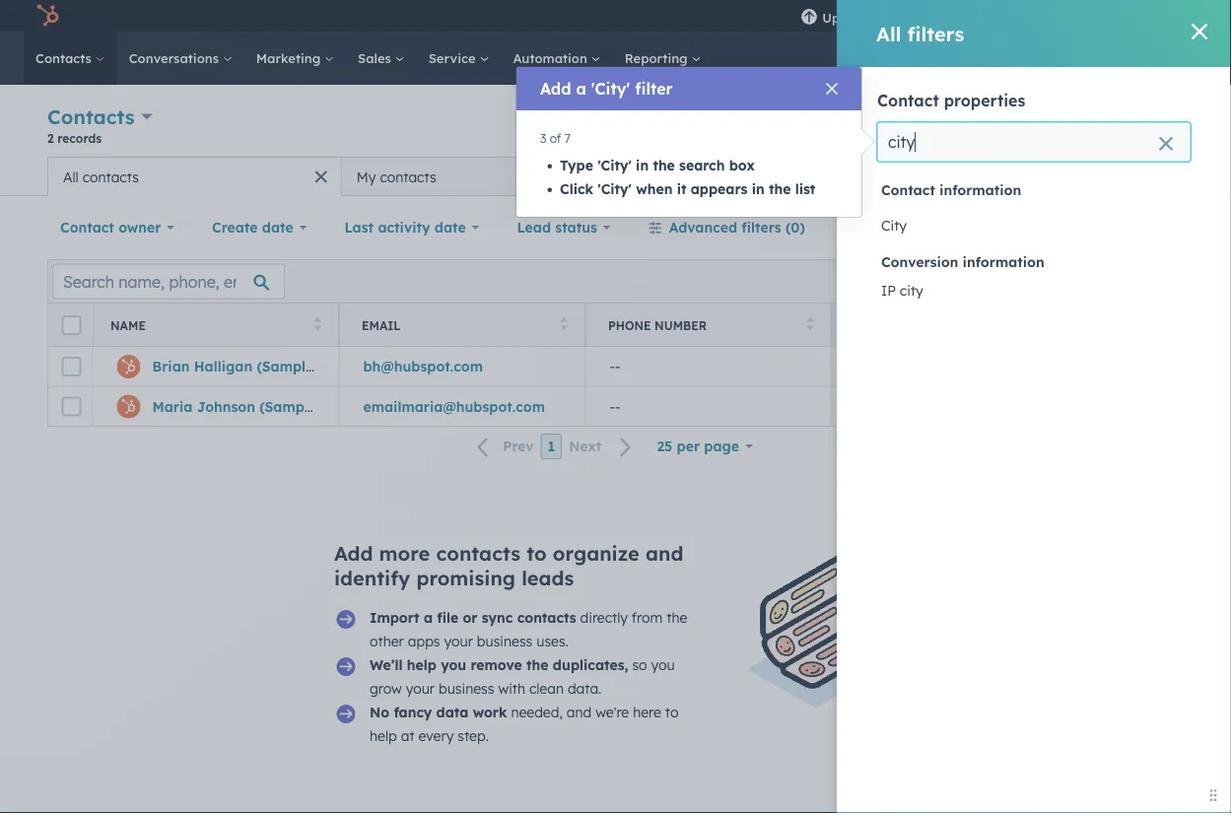 Task type: describe. For each thing, give the bounding box(es) containing it.
search
[[679, 157, 725, 174]]

all contacts
[[63, 168, 139, 185]]

box
[[729, 157, 755, 174]]

25 per page button
[[644, 427, 766, 466]]

add for add view (3/5)
[[972, 168, 999, 185]]

data quality button
[[749, 107, 872, 146]]

0 vertical spatial 'city'
[[591, 79, 630, 99]]

help inside needed, and we're here to help at every step.
[[370, 728, 397, 745]]

3 of 7
[[540, 131, 571, 145]]

date inside popup button
[[262, 219, 293, 236]]

contact owner button
[[47, 208, 187, 247]]

contacts
[[47, 104, 135, 129]]

create date button
[[199, 208, 320, 247]]

lead status button
[[504, 208, 624, 247]]

search button
[[1180, 41, 1214, 75]]

a for import
[[424, 609, 433, 626]]

advanced
[[669, 219, 737, 236]]

and inside add more contacts to organize and identify promising leads
[[646, 541, 684, 566]]

johnson
[[197, 398, 255, 415]]

contacts inside add more contacts to organize and identify promising leads
[[436, 541, 521, 566]]

lead status
[[517, 219, 597, 236]]

add for add a 'city' filter
[[540, 79, 571, 99]]

the up clean
[[526, 657, 549, 674]]

contact properties
[[877, 91, 1026, 110]]

records
[[57, 131, 102, 145]]

emailmaria@hubspot.com button
[[339, 386, 586, 426]]

directly
[[580, 609, 628, 626]]

unassigned
[[651, 168, 727, 185]]

1 you from the left
[[441, 657, 466, 674]]

2 records
[[47, 131, 102, 145]]

-- button for bh@hubspot.com
[[586, 347, 832, 386]]

2
[[47, 131, 54, 145]]

identify
[[334, 566, 410, 590]]

25
[[657, 438, 673, 455]]

create contact button
[[1068, 111, 1184, 142]]

contact
[[1125, 119, 1167, 134]]

actions button
[[884, 111, 971, 142]]

data
[[436, 704, 469, 721]]

marketplaces image
[[947, 9, 964, 27]]

organize
[[553, 541, 640, 566]]

unassigned contacts
[[651, 168, 788, 185]]

no
[[370, 704, 389, 721]]

bh@hubspot.com
[[363, 358, 483, 375]]

duplicates,
[[553, 657, 628, 674]]

press to sort. element for email
[[560, 317, 568, 334]]

we'll help you remove the duplicates,
[[370, 657, 628, 674]]

25 per page
[[657, 438, 739, 455]]

john smith image
[[1096, 7, 1113, 25]]

fancy
[[394, 704, 432, 721]]

you inside so you grow your business with clean data.
[[651, 657, 675, 674]]

import a file or sync contacts
[[370, 609, 576, 626]]

1 button
[[541, 434, 562, 459]]

marketplaces button
[[935, 0, 976, 32]]

prev
[[503, 438, 534, 455]]

your inside directly from the other apps your business uses.
[[444, 633, 473, 650]]

information for contact information
[[940, 181, 1021, 199]]

settings image
[[1021, 8, 1039, 26]]

data
[[783, 118, 817, 135]]

filters for all
[[907, 21, 964, 46]]

number
[[655, 318, 707, 333]]

last activity date
[[344, 219, 466, 236]]

page
[[704, 438, 739, 455]]

business inside directly from the other apps your business uses.
[[477, 633, 533, 650]]

unassigned contacts button
[[635, 157, 929, 196]]

every
[[418, 728, 454, 745]]

all for all filters
[[876, 21, 901, 46]]

contact for contact owner
[[60, 219, 114, 236]]

add for add more contacts to organize and identify promising leads
[[334, 541, 373, 566]]

business inside so you grow your business with clean data.
[[439, 680, 494, 697]]

3
[[540, 131, 546, 145]]

contact for contact properties
[[877, 91, 939, 110]]

so you grow your business with clean data.
[[370, 657, 675, 697]]

1 vertical spatial 'city'
[[598, 157, 632, 174]]

we're
[[596, 704, 629, 721]]

or
[[463, 609, 478, 626]]

upgrade image
[[801, 9, 818, 27]]

with
[[498, 680, 526, 697]]

1 vertical spatial close image
[[826, 83, 838, 95]]

brian halligan (sample contact)
[[152, 358, 377, 375]]

contacts for unassigned contacts
[[731, 168, 788, 185]]

more
[[379, 541, 430, 566]]

conversion
[[881, 253, 959, 271]]

other
[[370, 633, 404, 650]]

maria johnson (sample contact) link
[[152, 398, 380, 415]]

maria johnson (sample contact)
[[152, 398, 380, 415]]

step.
[[458, 728, 489, 745]]

brian
[[152, 358, 190, 375]]

clear input image
[[1158, 137, 1174, 153]]

file
[[437, 609, 459, 626]]

remove
[[471, 657, 522, 674]]

emailmaria@hubspot.com
[[363, 398, 545, 415]]

johnsmith
[[1117, 7, 1176, 24]]

press to sort. element for phone number
[[807, 317, 814, 334]]

clean
[[529, 680, 564, 697]]

(0)
[[786, 219, 805, 236]]

1
[[548, 438, 555, 455]]

ip city button
[[877, 274, 1191, 307]]

city button
[[877, 209, 1191, 242]]

filter
[[635, 79, 673, 99]]

create for create date
[[212, 219, 258, 236]]

advanced filters (0)
[[669, 219, 805, 236]]

create contact
[[1084, 119, 1167, 134]]

(sample for johnson
[[259, 398, 316, 415]]

last activity date button
[[332, 208, 492, 247]]

johnsmith button
[[1084, 0, 1206, 32]]

contacts button
[[47, 103, 153, 131]]

to inside add more contacts to organize and identify promising leads
[[527, 541, 547, 566]]

apps
[[408, 633, 440, 650]]

needed, and we're here to help at every step.
[[370, 704, 679, 745]]

Search name, phone, email addresses, or company search field
[[52, 264, 285, 299]]

search image
[[1190, 51, 1204, 65]]

calling icon button
[[897, 3, 931, 29]]

0 vertical spatial help
[[407, 657, 437, 674]]

contacts for my contacts
[[380, 168, 436, 185]]

activity
[[378, 219, 430, 236]]



Task type: vqa. For each thing, say whether or not it's contained in the screenshot.
queues at right top
no



Task type: locate. For each thing, give the bounding box(es) containing it.
date left last
[[262, 219, 293, 236]]

close image
[[1192, 24, 1208, 39], [826, 83, 838, 95]]

the
[[653, 157, 675, 174], [769, 180, 791, 198], [667, 609, 687, 626], [526, 657, 549, 674]]

advanced filters (0) button
[[636, 208, 818, 247]]

add inside popup button
[[972, 168, 999, 185]]

0 horizontal spatial in
[[636, 157, 649, 174]]

0 vertical spatial your
[[444, 633, 473, 650]]

(sample down brian halligan (sample contact) link
[[259, 398, 316, 415]]

lead
[[517, 219, 551, 236]]

add up of
[[540, 79, 571, 99]]

contacts down the records
[[82, 168, 139, 185]]

2 vertical spatial 'city'
[[598, 180, 632, 198]]

(3/5)
[[1039, 168, 1073, 185]]

menu item
[[891, 0, 895, 32]]

'city' right 'click'
[[598, 180, 632, 198]]

0 vertical spatial a
[[576, 79, 586, 99]]

add a 'city' filter
[[540, 79, 673, 99]]

1 vertical spatial a
[[424, 609, 433, 626]]

0 vertical spatial and
[[646, 541, 684, 566]]

0 vertical spatial business
[[477, 633, 533, 650]]

hubspot image
[[35, 4, 59, 28]]

bh@hubspot.com button
[[339, 347, 586, 386]]

2 press to sort. element from the left
[[560, 317, 568, 334]]

sync
[[482, 609, 513, 626]]

notifications button
[[1046, 0, 1080, 32]]

calling icon image
[[905, 8, 923, 25]]

1 vertical spatial import
[[370, 609, 420, 626]]

contact) for bh@hubspot.com
[[318, 358, 377, 375]]

1 -- from the top
[[610, 358, 621, 375]]

the inside directly from the other apps your business uses.
[[667, 609, 687, 626]]

0 horizontal spatial help
[[370, 728, 397, 745]]

ip
[[881, 282, 896, 299]]

(sample up maria johnson (sample contact)
[[257, 358, 314, 375]]

contacts up uses.
[[517, 609, 576, 626]]

1 horizontal spatial to
[[665, 704, 679, 721]]

3 press to sort. element from the left
[[807, 317, 814, 334]]

1 vertical spatial filters
[[742, 219, 781, 236]]

and
[[646, 541, 684, 566], [567, 704, 592, 721]]

last
[[344, 219, 374, 236]]

information up city button
[[940, 181, 1021, 199]]

city
[[900, 282, 923, 299]]

information up ip city "button"
[[963, 253, 1045, 271]]

(sample
[[257, 358, 314, 375], [259, 398, 316, 415]]

0 vertical spatial (sample
[[257, 358, 314, 375]]

filters for advanced
[[742, 219, 781, 236]]

1 vertical spatial all
[[63, 168, 79, 185]]

-- up next button
[[610, 398, 621, 415]]

contact for contact information
[[881, 181, 935, 199]]

contacts left list
[[731, 168, 788, 185]]

1 date from the left
[[262, 219, 293, 236]]

click
[[560, 180, 593, 198]]

row group
[[877, 170, 1191, 313]]

-- button down number
[[586, 347, 832, 386]]

help down no
[[370, 728, 397, 745]]

1 horizontal spatial all
[[876, 21, 901, 46]]

my contacts
[[357, 168, 436, 185]]

add view (3/5) button
[[937, 157, 1098, 196]]

-- button up 25 per page popup button
[[586, 386, 832, 426]]

2 press to sort. image from the left
[[807, 317, 814, 331]]

city
[[881, 217, 907, 234]]

2 -- from the top
[[610, 398, 621, 415]]

all inside button
[[63, 168, 79, 185]]

so
[[632, 657, 647, 674]]

1 horizontal spatial a
[[576, 79, 586, 99]]

contact inside row group
[[881, 181, 935, 199]]

0 horizontal spatial filters
[[742, 219, 781, 236]]

1 press to sort. element from the left
[[314, 317, 321, 334]]

0 horizontal spatial press to sort. image
[[560, 317, 568, 331]]

actions
[[901, 119, 942, 134]]

upgrade
[[822, 9, 878, 26]]

prev button
[[466, 434, 541, 460]]

a
[[576, 79, 586, 99], [424, 609, 433, 626]]

1 press to sort. image from the left
[[560, 317, 568, 331]]

0 vertical spatial information
[[940, 181, 1021, 199]]

work
[[473, 704, 507, 721]]

create date
[[212, 219, 293, 236]]

0 horizontal spatial and
[[567, 704, 592, 721]]

hubspot link
[[24, 4, 74, 28]]

create inside 'button'
[[1084, 119, 1121, 134]]

0 vertical spatial --
[[610, 358, 621, 375]]

contact inside popup button
[[60, 219, 114, 236]]

properties
[[944, 91, 1026, 110]]

to right here
[[665, 704, 679, 721]]

2 -- button from the top
[[586, 386, 832, 426]]

1 vertical spatial in
[[752, 180, 765, 198]]

contact) for emailmaria@hubspot.com
[[321, 398, 380, 415]]

0 horizontal spatial add
[[334, 541, 373, 566]]

0 horizontal spatial a
[[424, 609, 433, 626]]

Search search field
[[877, 122, 1191, 162]]

1 vertical spatial your
[[406, 680, 435, 697]]

and down data.
[[567, 704, 592, 721]]

2 horizontal spatial press to sort. element
[[807, 317, 814, 334]]

your down file
[[444, 633, 473, 650]]

contact up city
[[881, 181, 935, 199]]

all left calling icon
[[876, 21, 901, 46]]

and inside needed, and we're here to help at every step.
[[567, 704, 592, 721]]

press to sort. image
[[560, 317, 568, 331], [807, 317, 814, 331]]

'city'
[[591, 79, 630, 99], [598, 157, 632, 174], [598, 180, 632, 198]]

next
[[569, 438, 602, 455]]

emailmaria@hubspot.com link
[[363, 398, 545, 415]]

create left contact
[[1084, 119, 1121, 134]]

import inside the import button
[[999, 119, 1039, 134]]

next button
[[562, 434, 644, 460]]

the up when on the right top
[[653, 157, 675, 174]]

my
[[357, 168, 376, 185]]

1 horizontal spatial press to sort. image
[[807, 317, 814, 331]]

7
[[565, 131, 571, 145]]

menu containing johnsmith
[[787, 0, 1208, 32]]

1 horizontal spatial help
[[407, 657, 437, 674]]

contact up actions
[[877, 91, 939, 110]]

0 vertical spatial import
[[999, 119, 1039, 134]]

Search HubSpot search field
[[954, 41, 1196, 75]]

at
[[401, 728, 415, 745]]

press to sort. image
[[314, 317, 321, 331]]

0 vertical spatial all
[[876, 21, 901, 46]]

help image
[[988, 9, 1006, 27]]

from
[[632, 609, 663, 626]]

1 vertical spatial contact)
[[321, 398, 380, 415]]

business up we'll help you remove the duplicates,
[[477, 633, 533, 650]]

1 vertical spatial add
[[972, 168, 999, 185]]

a for add
[[576, 79, 586, 99]]

create down 'all contacts' button
[[212, 219, 258, 236]]

1 horizontal spatial you
[[651, 657, 675, 674]]

no fancy data work
[[370, 704, 507, 721]]

and up from
[[646, 541, 684, 566]]

0 horizontal spatial close image
[[826, 83, 838, 95]]

-- for bh@hubspot.com
[[610, 358, 621, 375]]

2 horizontal spatial add
[[972, 168, 999, 185]]

a left file
[[424, 609, 433, 626]]

-- down "phone"
[[610, 358, 621, 375]]

import for import a file or sync contacts
[[370, 609, 420, 626]]

0 vertical spatial filters
[[907, 21, 964, 46]]

-- for emailmaria@hubspot.com
[[610, 398, 621, 415]]

1 vertical spatial to
[[665, 704, 679, 721]]

'city' up the contacts banner
[[591, 79, 630, 99]]

contacts up import a file or sync contacts
[[436, 541, 521, 566]]

1 horizontal spatial in
[[752, 180, 765, 198]]

0 vertical spatial to
[[527, 541, 547, 566]]

press to sort. image for phone number
[[807, 317, 814, 331]]

-- button
[[586, 347, 832, 386], [586, 386, 832, 426]]

contact) down bh@hubspot.com on the left top of the page
[[321, 398, 380, 415]]

you left remove
[[441, 657, 466, 674]]

when
[[636, 180, 673, 198]]

help down apps in the bottom of the page
[[407, 657, 437, 674]]

create
[[1084, 119, 1121, 134], [212, 219, 258, 236]]

0 horizontal spatial all
[[63, 168, 79, 185]]

2 vertical spatial contact
[[60, 219, 114, 236]]

1 vertical spatial create
[[212, 219, 258, 236]]

to left organize
[[527, 541, 547, 566]]

contact left owner
[[60, 219, 114, 236]]

owner
[[118, 219, 161, 236]]

0 vertical spatial create
[[1084, 119, 1121, 134]]

press to sort. image for email
[[560, 317, 568, 331]]

conversion information
[[881, 253, 1045, 271]]

-- button for emailmaria@hubspot.com
[[586, 386, 832, 426]]

0 vertical spatial in
[[636, 157, 649, 174]]

name
[[110, 318, 146, 333]]

0 vertical spatial close image
[[1192, 24, 1208, 39]]

0 vertical spatial add
[[540, 79, 571, 99]]

1 horizontal spatial date
[[435, 219, 466, 236]]

all
[[876, 21, 901, 46], [63, 168, 79, 185]]

business up data
[[439, 680, 494, 697]]

contact information
[[881, 181, 1021, 199]]

1 vertical spatial contact
[[881, 181, 935, 199]]

in
[[636, 157, 649, 174], [752, 180, 765, 198]]

import down properties
[[999, 119, 1039, 134]]

all for all contacts
[[63, 168, 79, 185]]

add left view
[[972, 168, 999, 185]]

the right from
[[667, 609, 687, 626]]

my contacts button
[[341, 157, 635, 196]]

create for create contact
[[1084, 119, 1121, 134]]

view
[[1003, 168, 1035, 185]]

'city' right the type
[[598, 157, 632, 174]]

0 horizontal spatial you
[[441, 657, 466, 674]]

0 horizontal spatial create
[[212, 219, 258, 236]]

filters inside button
[[742, 219, 781, 236]]

0 horizontal spatial your
[[406, 680, 435, 697]]

2 you from the left
[[651, 657, 675, 674]]

to
[[527, 541, 547, 566], [665, 704, 679, 721]]

1 vertical spatial information
[[963, 253, 1045, 271]]

(sample for halligan
[[257, 358, 314, 375]]

contacts right my
[[380, 168, 436, 185]]

contact) down press to sort. icon
[[318, 358, 377, 375]]

import for import
[[999, 119, 1039, 134]]

0 horizontal spatial import
[[370, 609, 420, 626]]

you right so
[[651, 657, 675, 674]]

filters
[[907, 21, 964, 46], [742, 219, 781, 236]]

1 horizontal spatial add
[[540, 79, 571, 99]]

here
[[633, 704, 661, 721]]

1 vertical spatial --
[[610, 398, 621, 415]]

create inside popup button
[[212, 219, 258, 236]]

in up when on the right top
[[636, 157, 649, 174]]

menu
[[787, 0, 1208, 32]]

1 horizontal spatial your
[[444, 633, 473, 650]]

column header
[[1078, 304, 1231, 347]]

status
[[555, 219, 597, 236]]

data.
[[568, 680, 602, 697]]

add
[[540, 79, 571, 99], [972, 168, 999, 185], [334, 541, 373, 566]]

it
[[677, 180, 687, 198]]

type 'city' in the search box click 'city' when it appears in the list
[[560, 157, 816, 198]]

date inside popup button
[[435, 219, 466, 236]]

of
[[550, 131, 561, 145]]

row group containing contact information
[[877, 170, 1191, 313]]

your
[[444, 633, 473, 650], [406, 680, 435, 697]]

1 horizontal spatial filters
[[907, 21, 964, 46]]

a up the contacts banner
[[576, 79, 586, 99]]

contacts banner
[[47, 101, 1184, 157]]

press to sort. element
[[314, 317, 321, 334], [560, 317, 568, 334], [807, 317, 814, 334]]

pagination navigation
[[466, 434, 644, 460]]

2 date from the left
[[435, 219, 466, 236]]

date right "activity"
[[435, 219, 466, 236]]

contact owner
[[60, 219, 161, 236]]

your up fancy
[[406, 680, 435, 697]]

leads
[[522, 566, 574, 590]]

email
[[362, 318, 401, 333]]

quality
[[821, 118, 871, 135]]

add inside add more contacts to organize and identify promising leads
[[334, 541, 373, 566]]

import up other
[[370, 609, 420, 626]]

1 vertical spatial help
[[370, 728, 397, 745]]

needed,
[[511, 704, 563, 721]]

information for conversion information
[[963, 253, 1045, 271]]

0 horizontal spatial to
[[527, 541, 547, 566]]

close image up the search image
[[1192, 24, 1208, 39]]

contact)
[[318, 358, 377, 375], [321, 398, 380, 415]]

2 vertical spatial add
[[334, 541, 373, 566]]

in down box
[[752, 180, 765, 198]]

0 horizontal spatial press to sort. element
[[314, 317, 321, 334]]

halligan
[[194, 358, 252, 375]]

1 vertical spatial and
[[567, 704, 592, 721]]

add left more
[[334, 541, 373, 566]]

to inside needed, and we're here to help at every step.
[[665, 704, 679, 721]]

1 vertical spatial (sample
[[259, 398, 316, 415]]

0 vertical spatial contact)
[[318, 358, 377, 375]]

the left list
[[769, 180, 791, 198]]

1 horizontal spatial close image
[[1192, 24, 1208, 39]]

notifications image
[[1054, 9, 1072, 27]]

contact
[[877, 91, 939, 110], [881, 181, 935, 199], [60, 219, 114, 236]]

bh@hubspot.com link
[[363, 358, 483, 375]]

1 horizontal spatial import
[[999, 119, 1039, 134]]

close image up data quality
[[826, 83, 838, 95]]

all down 2 records
[[63, 168, 79, 185]]

1 vertical spatial business
[[439, 680, 494, 697]]

1 horizontal spatial create
[[1084, 119, 1121, 134]]

1 horizontal spatial press to sort. element
[[560, 317, 568, 334]]

0 horizontal spatial date
[[262, 219, 293, 236]]

add more contacts to organize and identify promising leads
[[334, 541, 684, 590]]

0 vertical spatial contact
[[877, 91, 939, 110]]

your inside so you grow your business with clean data.
[[406, 680, 435, 697]]

1 -- button from the top
[[586, 347, 832, 386]]

contacts for all contacts
[[82, 168, 139, 185]]

1 horizontal spatial and
[[646, 541, 684, 566]]

maria
[[152, 398, 193, 415]]



